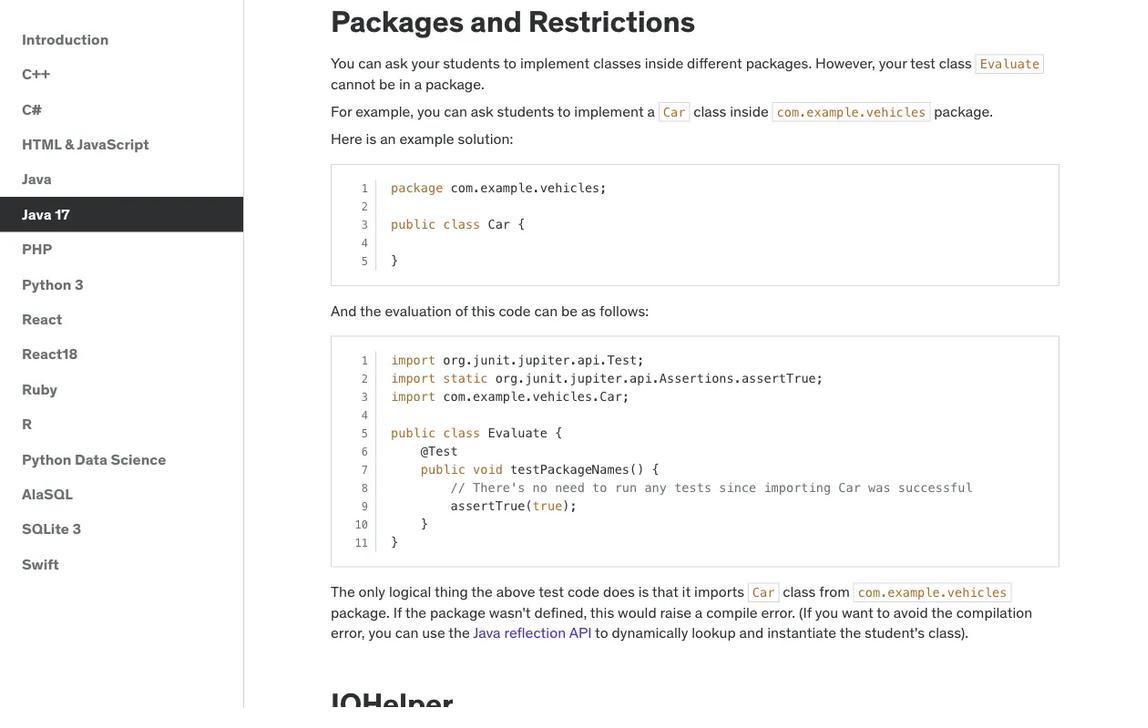 Task type: locate. For each thing, give the bounding box(es) containing it.
1 vertical spatial import
[[391, 371, 436, 385]]

code
[[499, 301, 531, 320], [568, 582, 600, 601]]

import
[[391, 353, 436, 367], [391, 371, 436, 385], [391, 389, 436, 403]]

logical
[[389, 582, 431, 601]]

com.example.vehicles down the however,
[[777, 105, 926, 119]]

test right the however,
[[910, 54, 936, 72]]

java 17 link
[[0, 197, 243, 232]]

1 horizontal spatial code
[[568, 582, 600, 601]]

package down the thing
[[430, 603, 486, 621]]

classes
[[593, 54, 641, 72]]

1 vertical spatial org
[[495, 371, 518, 385]]

}
[[391, 254, 398, 268], [421, 517, 428, 531], [391, 535, 398, 549]]

1 vertical spatial com.example.vehicles
[[858, 585, 1007, 600]]

0 vertical spatial package.
[[426, 74, 485, 93]]

the right the thing
[[471, 582, 493, 601]]

2 horizontal spatial a
[[695, 603, 703, 621]]

0 vertical spatial com
[[451, 181, 473, 195]]

{ for car
[[518, 217, 525, 232]]

0 vertical spatial }
[[391, 254, 398, 268]]

0 vertical spatial java
[[22, 170, 52, 188]]

2 vertical spatial public
[[421, 462, 466, 476]]

wasn't
[[489, 603, 531, 621]]

} up evaluation
[[391, 254, 398, 268]]

3 right "sqlite"
[[72, 520, 81, 538]]

junit down import org . junit . jupiter . api . test ;
[[525, 371, 563, 385]]

however,
[[816, 54, 876, 72]]

0 vertical spatial ask
[[385, 54, 408, 72]]

student's
[[865, 623, 925, 642]]

0 vertical spatial example
[[400, 130, 454, 148]]

2 python from the top
[[22, 450, 72, 468]]

1 vertical spatial this
[[590, 603, 614, 621]]

here
[[331, 130, 362, 148]]

2 vertical spatial import
[[391, 389, 436, 403]]

would
[[618, 603, 657, 621]]

java down wasn't
[[473, 623, 501, 642]]

2 vertical spatial example
[[473, 389, 525, 403]]

3 import from the top
[[391, 389, 436, 403]]

1 horizontal spatial and
[[740, 623, 764, 642]]

be left in
[[379, 74, 396, 93]]

is left 'an'
[[366, 130, 377, 148]]

sqlite 3 link
[[0, 512, 243, 547]]

0 vertical spatial api
[[578, 353, 600, 367]]

implement
[[520, 54, 590, 72], [574, 102, 644, 121]]

inside
[[645, 54, 684, 72], [730, 102, 769, 121]]

1 vertical spatial and
[[740, 623, 764, 642]]

true
[[533, 498, 563, 513]]

your
[[412, 54, 439, 72], [879, 54, 907, 72]]

c++ link
[[0, 57, 243, 92]]

of
[[455, 301, 468, 320]]

example for package
[[481, 181, 533, 195]]

restrictions
[[528, 3, 695, 39]]

0 vertical spatial and
[[470, 3, 522, 39]]

php
[[22, 240, 52, 258]]

evaluate
[[980, 57, 1040, 71], [488, 426, 548, 440]]

1 vertical spatial you
[[815, 603, 839, 621]]

0 vertical spatial you
[[417, 102, 441, 121]]

java reflection api link
[[473, 623, 592, 642]]

test
[[910, 54, 936, 72], [539, 582, 564, 601]]

introduction link
[[0, 22, 243, 57]]

jupiter
[[518, 353, 570, 367], [570, 371, 622, 385]]

your down the packages in the top of the page
[[412, 54, 439, 72]]

inside down packages.
[[730, 102, 769, 121]]

2 your from the left
[[879, 54, 907, 72]]

junit for import
[[473, 353, 510, 367]]

asserttrue down there's
[[451, 498, 525, 513]]

0 vertical spatial code
[[499, 301, 531, 320]]

to
[[503, 54, 517, 72], [558, 102, 571, 121], [592, 480, 607, 494], [877, 603, 890, 621], [595, 623, 608, 642]]

0 vertical spatial org
[[443, 353, 466, 367]]

0 horizontal spatial you
[[369, 623, 392, 642]]

1 horizontal spatial {
[[555, 426, 563, 440]]

2 horizontal spatial {
[[652, 462, 660, 476]]

package down 'an'
[[391, 181, 443, 195]]

python 3 link
[[0, 267, 243, 302]]

java 17
[[22, 205, 70, 223]]

0 vertical spatial com.example.vehicles
[[777, 105, 926, 119]]

1 vertical spatial package.
[[934, 102, 993, 121]]

public up evaluation
[[391, 217, 436, 232]]

jupiter down the test
[[570, 371, 622, 385]]

1 vertical spatial vehicles
[[533, 389, 592, 403]]

code up import org . junit . jupiter . api . test ;
[[499, 301, 531, 320]]

0 horizontal spatial evaluate
[[488, 426, 548, 440]]

students down 'packages and restrictions'
[[443, 54, 500, 72]]

public up @test
[[391, 426, 436, 440]]

1 vertical spatial api
[[630, 371, 652, 385]]

you
[[417, 102, 441, 121], [815, 603, 839, 621], [369, 623, 392, 642]]

since
[[719, 480, 757, 494]]

implement down 'packages and restrictions'
[[520, 54, 590, 72]]

vehicles
[[540, 181, 600, 195], [533, 389, 592, 403]]

0 horizontal spatial and
[[470, 3, 522, 39]]

1 import from the top
[[391, 353, 436, 367]]

1 horizontal spatial api
[[630, 371, 652, 385]]

public
[[391, 217, 436, 232], [391, 426, 436, 440], [421, 462, 466, 476]]

asserttrue right the assertions
[[742, 371, 816, 385]]

1 horizontal spatial ask
[[471, 102, 494, 121]]

package com . example . vehicles ;
[[391, 181, 607, 195]]

org
[[443, 353, 466, 367], [495, 371, 518, 385]]

packages.
[[746, 54, 812, 72]]

0 horizontal spatial your
[[412, 54, 439, 72]]

python up the react
[[22, 275, 72, 293]]

1 vertical spatial students
[[497, 102, 554, 121]]

and
[[331, 301, 357, 320]]

asserttrue
[[742, 371, 816, 385], [451, 498, 525, 513]]

class
[[939, 54, 972, 72], [694, 102, 727, 121], [443, 217, 481, 232], [443, 426, 481, 440], [783, 582, 816, 601]]

you right example,
[[417, 102, 441, 121]]

1 horizontal spatial this
[[590, 603, 614, 621]]

junit up static
[[473, 353, 510, 367]]

java link
[[0, 162, 243, 197]]

2 vertical spatial java
[[473, 623, 501, 642]]

0 vertical spatial asserttrue
[[742, 371, 816, 385]]

example down static
[[473, 389, 525, 403]]

package
[[391, 181, 443, 195], [430, 603, 486, 621]]

import down evaluation
[[391, 353, 436, 367]]

} up logical
[[391, 535, 398, 549]]

2 horizontal spatial you
[[815, 603, 839, 621]]

html & javascript
[[22, 135, 149, 153]]

0 horizontal spatial junit
[[473, 353, 510, 367]]

car
[[663, 105, 686, 119], [488, 217, 510, 232], [600, 389, 622, 403], [839, 480, 861, 494], [753, 585, 775, 600]]

com for package
[[451, 181, 473, 195]]

can left as
[[534, 301, 558, 320]]

1 vertical spatial }
[[421, 517, 428, 531]]

you right (if
[[815, 603, 839, 621]]

3
[[75, 275, 84, 293], [72, 520, 81, 538]]

0 vertical spatial vehicles
[[540, 181, 600, 195]]

example down solution: on the left of the page
[[481, 181, 533, 195]]

be left as
[[561, 301, 578, 320]]

ask up in
[[385, 54, 408, 72]]

junit for static
[[525, 371, 563, 385]]

1 python from the top
[[22, 275, 72, 293]]

public down @test
[[421, 462, 466, 476]]

{ up void testpackagenames ()
[[555, 426, 563, 440]]

import up @test
[[391, 389, 436, 403]]

1 vertical spatial com
[[443, 389, 466, 403]]

0 horizontal spatial api
[[578, 353, 600, 367]]

example
[[400, 130, 454, 148], [481, 181, 533, 195], [473, 389, 525, 403]]

1 vertical spatial jupiter
[[570, 371, 622, 385]]

;
[[600, 181, 607, 195], [637, 353, 645, 367], [816, 371, 824, 385], [622, 389, 630, 403]]

0 horizontal spatial be
[[379, 74, 396, 93]]

0 vertical spatial implement
[[520, 54, 590, 72]]

0 horizontal spatial org
[[443, 353, 466, 367]]

0 vertical spatial jupiter
[[518, 353, 570, 367]]

does
[[603, 582, 635, 601]]

org up static
[[443, 353, 466, 367]]

0 horizontal spatial package.
[[331, 603, 390, 621]]

python data science link
[[0, 442, 243, 477]]

a
[[414, 74, 422, 93], [647, 102, 655, 121], [695, 603, 703, 621]]

.
[[473, 181, 481, 195], [533, 181, 540, 195], [466, 353, 473, 367], [510, 353, 518, 367], [570, 353, 578, 367], [600, 353, 607, 367], [518, 371, 525, 385], [563, 371, 570, 385], [622, 371, 630, 385], [652, 371, 660, 385], [734, 371, 742, 385], [466, 389, 473, 403], [525, 389, 533, 403], [592, 389, 600, 403]]

ask up solution: on the left of the page
[[471, 102, 494, 121]]

package inside the only logical thing the above test code does is that it imports car class from com.example.vehicles package. if the package wasn't defined, this would raise a compile error.  (if you want to avoid the compilation error, you can use the
[[430, 603, 486, 621]]

1 horizontal spatial is
[[639, 582, 649, 601]]

import com . example . vehicles . car ;
[[391, 389, 630, 403]]

2 import from the top
[[391, 371, 436, 385]]

example right 'an'
[[400, 130, 454, 148]]

class inside the only logical thing the above test code does is that it imports car class from com.example.vehicles package. if the package wasn't defined, this would raise a compile error.  (if you want to avoid the compilation error, you can use the
[[783, 582, 816, 601]]

1 vertical spatial package
[[430, 603, 486, 621]]

1 vertical spatial code
[[568, 582, 600, 601]]

0 vertical spatial junit
[[473, 353, 510, 367]]

is
[[366, 130, 377, 148], [639, 582, 649, 601]]

alasql link
[[0, 477, 243, 512]]

1 vertical spatial python
[[22, 450, 72, 468]]

com down solution: on the left of the page
[[451, 181, 473, 195]]

your right the however,
[[879, 54, 907, 72]]

com
[[451, 181, 473, 195], [443, 389, 466, 403]]

0 vertical spatial python
[[22, 275, 72, 293]]

java left 17
[[22, 205, 52, 223]]

0 horizontal spatial {
[[518, 217, 525, 232]]

0 vertical spatial {
[[518, 217, 525, 232]]

python for python data science
[[22, 450, 72, 468]]

0 horizontal spatial ask
[[385, 54, 408, 72]]

0 vertical spatial students
[[443, 54, 500, 72]]

junit
[[473, 353, 510, 367], [525, 371, 563, 385]]

public for evaluate
[[391, 426, 436, 440]]

car inside 'you can ask your students to implement classes inside different packages. however, your test class evaluate cannot be in a package. for example, you can ask students to implement a car class inside com.example.vehicles package. here is an example solution:'
[[663, 105, 686, 119]]

imports
[[694, 582, 745, 601]]

{ down package com . example . vehicles ;
[[518, 217, 525, 232]]

com.example.vehicles up avoid
[[858, 585, 1007, 600]]

1 horizontal spatial a
[[647, 102, 655, 121]]

test up the defined,
[[539, 582, 564, 601]]

this right of
[[471, 301, 495, 320]]

0 horizontal spatial is
[[366, 130, 377, 148]]

1 vertical spatial implement
[[574, 102, 644, 121]]

1 vertical spatial test
[[539, 582, 564, 601]]

api left the test
[[578, 353, 600, 367]]

} down asserttrue ( true );
[[421, 517, 428, 531]]

org up import com . example . vehicles . car ;
[[495, 371, 518, 385]]

0 horizontal spatial test
[[539, 582, 564, 601]]

is up would
[[639, 582, 649, 601]]

1 horizontal spatial inside
[[730, 102, 769, 121]]

inside right the classes
[[645, 54, 684, 72]]

and
[[470, 3, 522, 39], [740, 623, 764, 642]]

1 vertical spatial java
[[22, 205, 52, 223]]

1 horizontal spatial you
[[417, 102, 441, 121]]

the down want
[[840, 623, 861, 642]]

()
[[630, 462, 645, 476]]

0 vertical spatial public
[[391, 217, 436, 232]]

the
[[331, 582, 355, 601]]

php link
[[0, 232, 243, 267]]

2 vertical spatial you
[[369, 623, 392, 642]]

python for python 3
[[22, 275, 72, 293]]

this down does
[[590, 603, 614, 621]]

can down if
[[395, 623, 419, 642]]

implement down the classes
[[574, 102, 644, 121]]

c# link
[[0, 92, 243, 127]]

{
[[518, 217, 525, 232], [555, 426, 563, 440], [652, 462, 660, 476]]

1 horizontal spatial junit
[[525, 371, 563, 385]]

import left static
[[391, 371, 436, 385]]

code up the defined,
[[568, 582, 600, 601]]

packages and restrictions
[[331, 3, 695, 39]]

import org . junit . jupiter . api . test ;
[[391, 353, 645, 367]]

students up solution: on the left of the page
[[497, 102, 554, 121]]

ruby link
[[0, 372, 243, 407]]

1 vertical spatial be
[[561, 301, 578, 320]]

the
[[360, 301, 381, 320], [471, 582, 493, 601], [405, 603, 427, 621], [932, 603, 953, 621], [449, 623, 470, 642], [840, 623, 861, 642]]

1 horizontal spatial test
[[910, 54, 936, 72]]

0 vertical spatial be
[[379, 74, 396, 93]]

students
[[443, 54, 500, 72], [497, 102, 554, 121]]

1 vertical spatial evaluate
[[488, 426, 548, 440]]

swift link
[[0, 547, 243, 582]]

instantiate
[[767, 623, 837, 642]]

0 horizontal spatial a
[[414, 74, 422, 93]]

1 vertical spatial is
[[639, 582, 649, 601]]

1 vertical spatial asserttrue
[[451, 498, 525, 513]]

0 vertical spatial is
[[366, 130, 377, 148]]

1 vertical spatial example
[[481, 181, 533, 195]]

com down static
[[443, 389, 466, 403]]

jupiter up import com . example . vehicles . car ;
[[518, 353, 570, 367]]

jupiter for assertions
[[570, 371, 622, 385]]

1 vertical spatial inside
[[730, 102, 769, 121]]

asserttrue ( true );
[[391, 498, 578, 513]]

3 down php 'link'
[[75, 275, 84, 293]]

1 vertical spatial a
[[647, 102, 655, 121]]

you right error,
[[369, 623, 392, 642]]

1 your from the left
[[412, 54, 439, 72]]

1 vertical spatial {
[[555, 426, 563, 440]]

java down html
[[22, 170, 52, 188]]

1 horizontal spatial your
[[879, 54, 907, 72]]

1 vertical spatial junit
[[525, 371, 563, 385]]

python up alasql
[[22, 450, 72, 468]]

0 horizontal spatial this
[[471, 301, 495, 320]]

2 vertical spatial package.
[[331, 603, 390, 621]]

0 vertical spatial a
[[414, 74, 422, 93]]

0 vertical spatial import
[[391, 353, 436, 367]]

java for java reflection api to dynamically lookup and instantiate the student's class).
[[473, 623, 501, 642]]

error,
[[331, 623, 365, 642]]

api down the test
[[630, 371, 652, 385]]

ask
[[385, 54, 408, 72], [471, 102, 494, 121]]

{ up the any
[[652, 462, 660, 476]]

the only logical thing the above test code does is that it imports car class from com.example.vehicles package. if the package wasn't defined, this would raise a compile error.  (if you want to avoid the compilation error, you can use the
[[331, 582, 1033, 642]]



Task type: vqa. For each thing, say whether or not it's contained in the screenshot.
REACT18 link
yes



Task type: describe. For each thing, give the bounding box(es) containing it.
html
[[22, 135, 61, 153]]

error.
[[761, 603, 796, 621]]

example,
[[356, 102, 414, 121]]

jupiter for test
[[518, 353, 570, 367]]

vehicles for .
[[533, 389, 592, 403]]

example inside 'you can ask your students to implement classes inside different packages. however, your test class evaluate cannot be in a package. for example, you can ask students to implement a car class inside com.example.vehicles package. here is an example solution:'
[[400, 130, 454, 148]]

different
[[687, 54, 743, 72]]

evaluate inside 'you can ask your students to implement classes inside different packages. however, your test class evaluate cannot be in a package. for example, you can ask students to implement a car class inside com.example.vehicles package. here is an example solution:'
[[980, 57, 1040, 71]]

static org . junit . jupiter . api . assertions . asserttrue ;
[[443, 371, 824, 385]]

from
[[819, 582, 850, 601]]

assertions
[[660, 371, 734, 385]]

1 vertical spatial ask
[[471, 102, 494, 121]]

can inside the only logical thing the above test code does is that it imports car class from com.example.vehicles package. if the package wasn't defined, this would raise a compile error.  (if you want to avoid the compilation error, you can use the
[[395, 623, 419, 642]]

@test
[[421, 444, 458, 458]]

no
[[533, 480, 548, 494]]

swift
[[22, 555, 59, 573]]

react link
[[0, 302, 243, 337]]

0 vertical spatial this
[[471, 301, 495, 320]]

void
[[473, 462, 503, 476]]

cannot
[[331, 74, 376, 93]]

0 horizontal spatial code
[[499, 301, 531, 320]]

api for assertions
[[630, 371, 652, 385]]

com.example.vehicles inside the only logical thing the above test code does is that it imports car class from com.example.vehicles package. if the package wasn't defined, this would raise a compile error.  (if you want to avoid the compilation error, you can use the
[[858, 585, 1007, 600]]

a inside the only logical thing the above test code does is that it imports car class from com.example.vehicles package. if the package wasn't defined, this would raise a compile error.  (if you want to avoid the compilation error, you can use the
[[695, 603, 703, 621]]

you inside 'you can ask your students to implement classes inside different packages. however, your test class evaluate cannot be in a package. for example, you can ask students to implement a car class inside com.example.vehicles package. here is an example solution:'
[[417, 102, 441, 121]]

the right and
[[360, 301, 381, 320]]

tests
[[675, 480, 712, 494]]

test inside 'you can ask your students to implement classes inside different packages. however, your test class evaluate cannot be in a package. for example, you can ask students to implement a car class inside com.example.vehicles package. here is an example solution:'
[[910, 54, 936, 72]]

c++
[[22, 65, 50, 83]]

2 vertical spatial }
[[391, 535, 398, 549]]

r link
[[0, 407, 243, 442]]

an
[[380, 130, 396, 148]]

want
[[842, 603, 874, 621]]

compilation
[[957, 603, 1033, 621]]

package. inside the only logical thing the above test code does is that it imports car class from com.example.vehicles package. if the package wasn't defined, this would raise a compile error.  (if you want to avoid the compilation error, you can use the
[[331, 603, 390, 621]]

api for test
[[578, 353, 600, 367]]

test inside the only logical thing the above test code does is that it imports car class from com.example.vehicles package. if the package wasn't defined, this would raise a compile error.  (if you want to avoid the compilation error, you can use the
[[539, 582, 564, 601]]

introduction
[[22, 30, 109, 48]]

vehicles for ;
[[540, 181, 600, 195]]

example for import
[[473, 389, 525, 403]]

solution:
[[458, 130, 513, 148]]

to inside the only logical thing the above test code does is that it imports car class from com.example.vehicles package. if the package wasn't defined, this would raise a compile error.  (if you want to avoid the compilation error, you can use the
[[877, 603, 890, 621]]

1 horizontal spatial asserttrue
[[742, 371, 816, 385]]

testpackagenames
[[510, 462, 630, 476]]

java for java 17
[[22, 205, 52, 223]]

the up class).
[[932, 603, 953, 621]]

there's
[[473, 480, 525, 494]]

java for java
[[22, 170, 52, 188]]

0 vertical spatial inside
[[645, 54, 684, 72]]

ruby
[[22, 380, 57, 398]]

successful
[[898, 480, 973, 494]]

2 horizontal spatial package.
[[934, 102, 993, 121]]

python 3
[[22, 275, 84, 293]]

the right if
[[405, 603, 427, 621]]

dynamically
[[612, 623, 688, 642]]

lookup
[[692, 623, 736, 642]]

(if
[[799, 603, 812, 621]]

this inside the only logical thing the above test code does is that it imports car class from com.example.vehicles package. if the package wasn't defined, this would raise a compile error.  (if you want to avoid the compilation error, you can use the
[[590, 603, 614, 621]]

that
[[652, 582, 679, 601]]

(
[[525, 498, 533, 513]]

//
[[451, 480, 466, 494]]

{ for evaluate
[[555, 426, 563, 440]]

you
[[331, 54, 355, 72]]

void testpackagenames ()
[[473, 462, 645, 476]]

import for import
[[391, 371, 436, 385]]

com.example.vehicles inside 'you can ask your students to implement classes inside different packages. however, your test class evaluate cannot be in a package. for example, you can ask students to implement a car class inside com.example.vehicles package. here is an example solution:'
[[777, 105, 926, 119]]

you can ask your students to implement classes inside different packages. however, your test class evaluate cannot be in a package. for example, you can ask students to implement a car class inside com.example.vehicles package. here is an example solution:
[[331, 54, 1040, 148]]

any
[[645, 480, 667, 494]]

raise
[[660, 603, 692, 621]]

static
[[443, 371, 488, 385]]

it
[[682, 582, 691, 601]]

car inside the only logical thing the above test code does is that it imports car class from com.example.vehicles package. if the package wasn't defined, this would raise a compile error.  (if you want to avoid the compilation error, you can use the
[[753, 585, 775, 600]]

data
[[75, 450, 107, 468]]

react18
[[22, 345, 78, 363]]

importing
[[764, 480, 831, 494]]

javascript
[[77, 135, 149, 153]]

1 horizontal spatial be
[[561, 301, 578, 320]]

sqlite 3
[[22, 520, 81, 538]]

was
[[869, 480, 891, 494]]

);
[[563, 498, 578, 513]]

the right use
[[449, 623, 470, 642]]

3 for python 3
[[75, 275, 84, 293]]

org for import
[[443, 353, 466, 367]]

import for import com . example . vehicles . car ;
[[391, 389, 436, 403]]

compile
[[706, 603, 758, 621]]

r
[[22, 415, 32, 433]]

react
[[22, 310, 62, 328]]

need
[[555, 480, 585, 494]]

above
[[496, 582, 536, 601]]

import for import org . junit . jupiter . api . test ;
[[391, 353, 436, 367]]

class).
[[929, 623, 969, 642]]

if
[[393, 603, 402, 621]]

code inside the only logical thing the above test code does is that it imports car class from com.example.vehicles package. if the package wasn't defined, this would raise a compile error.  (if you want to avoid the compilation error, you can use the
[[568, 582, 600, 601]]

0 vertical spatial package
[[391, 181, 443, 195]]

17
[[55, 205, 70, 223]]

is inside the only logical thing the above test code does is that it imports car class from com.example.vehicles package. if the package wasn't defined, this would raise a compile error.  (if you want to avoid the compilation error, you can use the
[[639, 582, 649, 601]]

be inside 'you can ask your students to implement classes inside different packages. however, your test class evaluate cannot be in a package. for example, you can ask students to implement a car class inside com.example.vehicles package. here is an example solution:'
[[379, 74, 396, 93]]

thing
[[435, 582, 468, 601]]

react18 link
[[0, 337, 243, 372]]

is inside 'you can ask your students to implement classes inside different packages. however, your test class evaluate cannot be in a package. for example, you can ask students to implement a car class inside com.example.vehicles package. here is an example solution:'
[[366, 130, 377, 148]]

science
[[111, 450, 166, 468]]

public for car
[[391, 217, 436, 232]]

2 vertical spatial {
[[652, 462, 660, 476]]

0 horizontal spatial asserttrue
[[451, 498, 525, 513]]

for
[[331, 102, 352, 121]]

sqlite
[[22, 520, 69, 538]]

html & javascript link
[[0, 127, 243, 162]]

api
[[569, 623, 592, 642]]

only
[[359, 582, 386, 601]]

alasql
[[22, 485, 73, 503]]

as
[[581, 301, 596, 320]]

com for import
[[443, 389, 466, 403]]

1 horizontal spatial package.
[[426, 74, 485, 93]]

use
[[422, 623, 445, 642]]

in
[[399, 74, 411, 93]]

can up solution: on the left of the page
[[444, 102, 467, 121]]

3 for sqlite 3
[[72, 520, 81, 538]]

test
[[607, 353, 637, 367]]

can up cannot
[[358, 54, 382, 72]]

follows:
[[600, 301, 649, 320]]

org for static
[[495, 371, 518, 385]]

c#
[[22, 100, 42, 118]]

and the evaluation of this code can be as follows:
[[331, 301, 649, 320]]

python data science
[[22, 450, 166, 468]]



